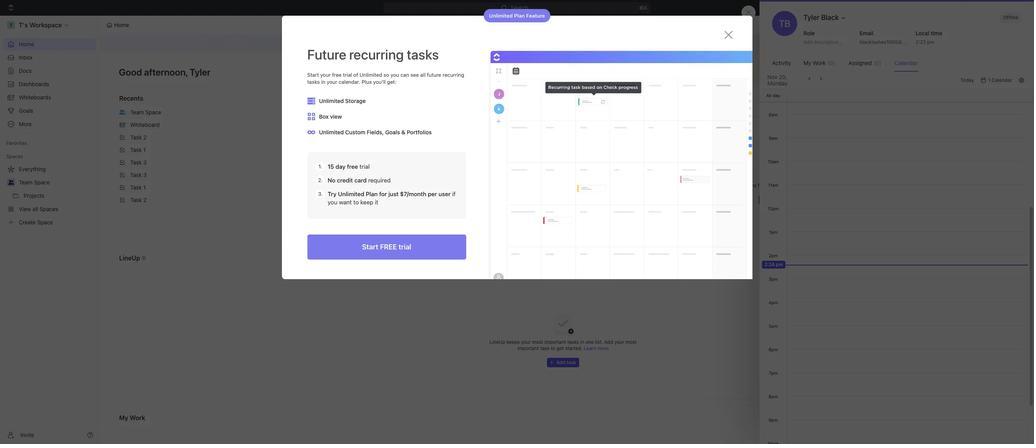 Task type: locate. For each thing, give the bounding box(es) containing it.
0 vertical spatial goals
[[19, 107, 33, 114]]

unlimited
[[489, 12, 513, 19], [360, 72, 382, 78], [319, 98, 344, 104], [319, 129, 344, 136], [338, 191, 364, 198]]

start inside 'start your free trial of unlimited so you can see all future recurring tasks in your calendar. plus you'll get:'
[[307, 72, 319, 78]]

‎task 1
[[130, 184, 146, 191]]

0 horizontal spatial add
[[605, 340, 613, 346]]

team
[[130, 109, 144, 116], [19, 179, 32, 186]]

3 down task 1
[[143, 159, 147, 166]]

learn more link right the here.
[[838, 183, 863, 189]]

0 horizontal spatial my work
[[119, 415, 145, 422]]

2 for task 2
[[143, 134, 147, 141]]

1 horizontal spatial learn
[[838, 183, 850, 189]]

0 vertical spatial to
[[353, 199, 359, 206]]

1 horizontal spatial day
[[773, 93, 780, 98]]

task up ‎task 1
[[130, 172, 142, 178]]

more
[[852, 183, 863, 189], [598, 346, 609, 352]]

1 horizontal spatial lineup
[[490, 340, 505, 346]]

task for 'task 1' link
[[130, 147, 142, 153]]

free up calendar.
[[332, 72, 342, 78]]

goals inside future recurring tasks dialog
[[385, 129, 400, 136]]

0 horizontal spatial to
[[353, 199, 359, 206]]

required
[[368, 177, 391, 184]]

0 vertical spatial work
[[813, 60, 826, 66]]

sidebar navigation
[[0, 16, 100, 445]]

card
[[355, 177, 367, 184]]

0 horizontal spatial team space
[[19, 179, 50, 186]]

15 day free trial
[[328, 163, 370, 170]]

start down future
[[307, 72, 319, 78]]

plan down search...
[[514, 12, 525, 19]]

task down task 2 at the left top of page
[[130, 147, 142, 153]]

1 vertical spatial learn more link
[[584, 346, 609, 352]]

most
[[532, 340, 543, 346], [626, 340, 637, 346]]

view
[[330, 114, 342, 120]]

email blacklashes1000@gmail.com
[[860, 30, 926, 45]]

1 down task 2 at the left top of page
[[143, 147, 146, 153]]

trial for day
[[360, 163, 370, 170]]

in inside 'start your free trial of unlimited so you can see all future recurring tasks in your calendar. plus you'll get:'
[[321, 79, 325, 85]]

2 vertical spatial trial
[[399, 243, 411, 252]]

to inside if you want to keep it
[[353, 199, 359, 206]]

important down the keeps on the bottom of page
[[518, 346, 539, 352]]

0 vertical spatial home
[[114, 22, 129, 28]]

task
[[540, 346, 550, 352]]

custom
[[345, 129, 365, 136]]

1 horizontal spatial more
[[852, 183, 863, 189]]

invite
[[20, 432, 34, 439]]

task for 2nd task 3 link from the top of the page
[[130, 172, 142, 178]]

unlimited storage
[[319, 98, 366, 104]]

day
[[773, 93, 780, 98], [336, 163, 346, 170]]

goals down whiteboards
[[19, 107, 33, 114]]

1 vertical spatial work
[[130, 415, 145, 422]]

1 horizontal spatial to
[[551, 346, 556, 352]]

activity
[[772, 60, 791, 66]]

recurring right future
[[443, 72, 464, 78]]

task for task 2 link
[[130, 134, 142, 141]]

plus
[[362, 79, 372, 85]]

2 2 from the top
[[143, 197, 147, 204]]

goals
[[19, 107, 33, 114], [385, 129, 400, 136]]

0 vertical spatial day
[[773, 93, 780, 98]]

1 vertical spatial in
[[581, 340, 584, 346]]

free
[[332, 72, 342, 78], [347, 163, 358, 170]]

to right the want
[[353, 199, 359, 206]]

add description... button
[[801, 38, 852, 47]]

to inside lineup keeps your most important tasks in one list. add your most important task to get started.
[[551, 346, 556, 352]]

trial
[[343, 72, 352, 78], [360, 163, 370, 170], [399, 243, 411, 252]]

0 vertical spatial learn more link
[[838, 183, 863, 189]]

goals inside sidebar "navigation"
[[19, 107, 33, 114]]

you up get:
[[391, 72, 399, 78]]

2 for ‎task 2
[[143, 197, 147, 204]]

recurring
[[349, 46, 404, 62], [443, 72, 464, 78]]

2 vertical spatial add
[[605, 340, 613, 346]]

1 horizontal spatial start
[[362, 243, 378, 252]]

0 vertical spatial team space
[[130, 109, 161, 116]]

most up task
[[532, 340, 543, 346]]

for
[[379, 191, 387, 198]]

0 horizontal spatial most
[[532, 340, 543, 346]]

docs
[[19, 67, 32, 74]]

‎task up ‎task 2
[[130, 184, 142, 191]]

unlimited up plus
[[360, 72, 382, 78]]

3 task from the top
[[130, 159, 142, 166]]

1 most from the left
[[532, 340, 543, 346]]

‎task 2
[[130, 197, 147, 204]]

team inside sidebar "navigation"
[[19, 179, 32, 186]]

1 3 from the top
[[143, 159, 147, 166]]

good
[[119, 67, 142, 78]]

upgrade
[[938, 4, 960, 11]]

learn
[[838, 183, 850, 189], [584, 346, 596, 352]]

1 vertical spatial 3
[[143, 172, 147, 178]]

will
[[804, 183, 811, 189]]

0 vertical spatial today button
[[958, 74, 977, 87]]

0 vertical spatial you
[[391, 72, 399, 78]]

1 horizontal spatial learn more link
[[838, 183, 863, 189]]

1 horizontal spatial team
[[130, 109, 144, 116]]

0 vertical spatial agenda
[[578, 95, 601, 102]]

tasks down future
[[307, 79, 320, 85]]

integrations
[[800, 197, 827, 203]]

1 horizontal spatial my
[[804, 60, 811, 66]]

you
[[391, 72, 399, 78], [328, 199, 337, 206]]

free inside 'start your free trial of unlimited so you can see all future recurring tasks in your calendar. plus you'll get:'
[[332, 72, 342, 78]]

important up get
[[545, 340, 566, 346]]

start inside button
[[362, 243, 378, 252]]

0 vertical spatial team space link
[[116, 106, 555, 119]]

0 horizontal spatial lineup
[[119, 255, 140, 262]]

space up whiteboard at the top left of page
[[145, 109, 161, 116]]

3 up ‎task 1
[[143, 172, 147, 178]]

team space right user group image at the left top of the page
[[19, 179, 50, 186]]

lineup inside lineup keeps your most important tasks in one list. add your most important task to get started.
[[490, 340, 505, 346]]

4 task from the top
[[130, 172, 142, 178]]

day inside future recurring tasks dialog
[[336, 163, 346, 170]]

more down "list."
[[598, 346, 609, 352]]

add up 12pm
[[769, 197, 778, 203]]

agenda for agenda
[[578, 95, 601, 102]]

you down try
[[328, 199, 337, 206]]

0 horizontal spatial team space link
[[19, 177, 95, 189]]

1 horizontal spatial trial
[[360, 163, 370, 170]]

1 vertical spatial 1
[[143, 184, 146, 191]]

1 vertical spatial goals
[[385, 129, 400, 136]]

1 horizontal spatial space
[[145, 109, 161, 116]]

1 horizontal spatial today button
[[984, 106, 1003, 116]]

unlimited up the want
[[338, 191, 364, 198]]

portfolios
[[407, 129, 432, 136]]

calendars
[[781, 183, 802, 189]]

user group image
[[8, 180, 14, 185]]

pm
[[927, 39, 935, 45]]

get:
[[387, 79, 396, 85]]

try unlimited plan for just $7/month per user
[[328, 191, 452, 198]]

you'll
[[373, 79, 386, 85]]

1
[[143, 147, 146, 153], [143, 184, 146, 191]]

learn right the here.
[[838, 183, 850, 189]]

trial up card
[[360, 163, 370, 170]]

tasks
[[407, 46, 439, 62], [307, 79, 320, 85], [567, 340, 579, 346]]

1 vertical spatial important
[[518, 346, 539, 352]]

1 vertical spatial today
[[987, 108, 1000, 114]]

see
[[411, 72, 419, 78]]

1 vertical spatial lineup
[[490, 340, 505, 346]]

0 vertical spatial 2
[[143, 134, 147, 141]]

1 horizontal spatial my work
[[804, 60, 826, 66]]

task 3 up ‎task 1
[[130, 172, 147, 178]]

tasks up all
[[407, 46, 439, 62]]

keep
[[360, 199, 373, 206]]

learn more link down "list."
[[584, 346, 609, 352]]

my
[[804, 60, 811, 66], [119, 415, 128, 422]]

2 ‎task from the top
[[130, 197, 142, 204]]

1 horizontal spatial in
[[581, 340, 584, 346]]

0 vertical spatial important
[[545, 340, 566, 346]]

1 vertical spatial team space
[[19, 179, 50, 186]]

trial up calendar.
[[343, 72, 352, 78]]

trial inside 'start your free trial of unlimited so you can see all future recurring tasks in your calendar. plus you'll get:'
[[343, 72, 352, 78]]

space right user group image at the left top of the page
[[34, 179, 50, 186]]

manage cards
[[985, 22, 1023, 28]]

2 horizontal spatial add
[[804, 39, 813, 45]]

0 vertical spatial start
[[307, 72, 319, 78]]

1 vertical spatial add
[[769, 197, 778, 203]]

1 up ‎task 2
[[143, 184, 146, 191]]

just
[[389, 191, 399, 198]]

8pm
[[769, 395, 778, 400]]

start for start your free trial of unlimited so you can see all future recurring tasks in your calendar. plus you'll get:
[[307, 72, 319, 78]]

more right the here.
[[852, 183, 863, 189]]

task down task 1
[[130, 159, 142, 166]]

calendar.
[[339, 79, 360, 85]]

1 vertical spatial start
[[362, 243, 378, 252]]

0 horizontal spatial recurring
[[349, 46, 404, 62]]

11am
[[768, 183, 779, 188]]

1 horizontal spatial tasks
[[407, 46, 439, 62]]

add right "list."
[[605, 340, 613, 346]]

unlimited down search...
[[489, 12, 513, 19]]

1 horizontal spatial work
[[813, 60, 826, 66]]

15
[[328, 163, 334, 170]]

most right "list."
[[626, 340, 637, 346]]

add inside the role add description...
[[804, 39, 813, 45]]

1 horizontal spatial add
[[769, 197, 778, 203]]

add down the role
[[804, 39, 813, 45]]

1 horizontal spatial home
[[114, 22, 129, 28]]

2 task from the top
[[130, 147, 142, 153]]

0 horizontal spatial start
[[307, 72, 319, 78]]

in left one
[[581, 340, 584, 346]]

1 horizontal spatial goals
[[385, 129, 400, 136]]

1 horizontal spatial free
[[347, 163, 358, 170]]

future
[[307, 46, 346, 62]]

‎task for ‎task 2
[[130, 197, 142, 204]]

task 3 down task 1
[[130, 159, 147, 166]]

0 horizontal spatial trial
[[343, 72, 352, 78]]

in
[[321, 79, 325, 85], [581, 340, 584, 346]]

0 vertical spatial free
[[332, 72, 342, 78]]

my work
[[804, 60, 826, 66], [119, 415, 145, 422]]

show
[[812, 183, 824, 189]]

trial for your
[[343, 72, 352, 78]]

goals link
[[3, 105, 96, 117]]

1 vertical spatial to
[[551, 346, 556, 352]]

0 horizontal spatial space
[[34, 179, 50, 186]]

can
[[401, 72, 409, 78]]

1 vertical spatial task 3
[[130, 172, 147, 178]]

tyler
[[190, 67, 211, 78]]

recurring up so
[[349, 46, 404, 62]]

0 horizontal spatial in
[[321, 79, 325, 85]]

3.
[[318, 191, 323, 197]]

0 vertical spatial more
[[852, 183, 863, 189]]

1 vertical spatial agenda
[[727, 183, 743, 189]]

task
[[130, 134, 142, 141], [130, 147, 142, 153], [130, 159, 142, 166], [130, 172, 142, 178]]

assigned
[[849, 60, 872, 66]]

home
[[114, 22, 129, 28], [19, 41, 34, 47]]

unlimited for unlimited custom fields, goals & portfolios
[[319, 129, 344, 136]]

unlimited down the box view
[[319, 129, 344, 136]]

team space
[[130, 109, 161, 116], [19, 179, 50, 186]]

your
[[320, 72, 331, 78], [327, 79, 337, 85], [770, 183, 780, 189], [521, 340, 531, 346], [615, 340, 624, 346]]

1 vertical spatial day
[[336, 163, 346, 170]]

1 task 3 link from the top
[[116, 157, 555, 169]]

2 task 3 from the top
[[130, 172, 147, 178]]

‎task for ‎task 1
[[130, 184, 142, 191]]

from
[[758, 183, 768, 189]]

trial right free at the left bottom
[[399, 243, 411, 252]]

learn down one
[[584, 346, 596, 352]]

0 horizontal spatial team
[[19, 179, 32, 186]]

0 vertical spatial today
[[961, 77, 974, 83]]

1 vertical spatial home
[[19, 41, 34, 47]]

day for 15
[[336, 163, 346, 170]]

day right 15
[[336, 163, 346, 170]]

‎task down ‎task 1
[[130, 197, 142, 204]]

team right user group icon
[[130, 109, 144, 116]]

in left calendar.
[[321, 79, 325, 85]]

no
[[328, 177, 336, 184]]

1 vertical spatial team
[[19, 179, 32, 186]]

1 task 3 from the top
[[130, 159, 147, 166]]

1 horizontal spatial you
[[391, 72, 399, 78]]

1 horizontal spatial most
[[626, 340, 637, 346]]

tasks up started.
[[567, 340, 579, 346]]

user
[[439, 191, 451, 198]]

0 horizontal spatial free
[[332, 72, 342, 78]]

goals left &
[[385, 129, 400, 136]]

plan up it on the top left of the page
[[366, 191, 378, 198]]

to
[[353, 199, 359, 206], [551, 346, 556, 352]]

0 horizontal spatial you
[[328, 199, 337, 206]]

to left get
[[551, 346, 556, 352]]

1 vertical spatial learn
[[584, 346, 596, 352]]

day for all
[[773, 93, 780, 98]]

2 vertical spatial tasks
[[567, 340, 579, 346]]

1 1 from the top
[[143, 147, 146, 153]]

unlimited for unlimited storage
[[319, 98, 344, 104]]

start for start free trial
[[362, 243, 378, 252]]

new
[[979, 4, 990, 11]]

1 vertical spatial my work
[[119, 415, 145, 422]]

task up task 1
[[130, 134, 142, 141]]

0 vertical spatial task 3
[[130, 159, 147, 166]]

in inside lineup keeps your most important tasks in one list. add your most important task to get started.
[[581, 340, 584, 346]]

task for first task 3 link from the top
[[130, 159, 142, 166]]

1 vertical spatial recurring
[[443, 72, 464, 78]]

2 down whiteboard at the top left of page
[[143, 134, 147, 141]]

1 vertical spatial ‎task
[[130, 197, 142, 204]]

team space up whiteboard at the top left of page
[[130, 109, 161, 116]]

1 ‎task from the top
[[130, 184, 142, 191]]

day right 'all'
[[773, 93, 780, 98]]

0 horizontal spatial learn more link
[[584, 346, 609, 352]]

1 2 from the top
[[143, 134, 147, 141]]

2 down ‎task 1
[[143, 197, 147, 204]]

1 vertical spatial 2
[[143, 197, 147, 204]]

2.
[[318, 177, 323, 184]]

team right user group image at the left top of the page
[[19, 179, 32, 186]]

start left free at the left bottom
[[362, 243, 378, 252]]

unlimited up the box view
[[319, 98, 344, 104]]

recents
[[119, 95, 143, 102]]

0 horizontal spatial goals
[[19, 107, 33, 114]]

2 3 from the top
[[143, 172, 147, 178]]

all
[[420, 72, 426, 78]]

1 task from the top
[[130, 134, 142, 141]]

2 1 from the top
[[143, 184, 146, 191]]

learn more link for lineup keeps your most important tasks in one list. add your most important task to get started.
[[584, 346, 609, 352]]

1 horizontal spatial important
[[545, 340, 566, 346]]

your down future
[[320, 72, 331, 78]]

it
[[375, 199, 378, 206]]

1 for ‎task 1
[[143, 184, 146, 191]]

0 horizontal spatial plan
[[366, 191, 378, 198]]

0 vertical spatial 3
[[143, 159, 147, 166]]

2 task 3 link from the top
[[116, 169, 555, 182]]

trial inside button
[[399, 243, 411, 252]]

free up no credit card required
[[347, 163, 358, 170]]

dashboards link
[[3, 78, 96, 91]]

here.
[[825, 183, 836, 189]]

1pm
[[769, 230, 778, 235]]

0 horizontal spatial important
[[518, 346, 539, 352]]



Task type: describe. For each thing, give the bounding box(es) containing it.
future
[[427, 72, 441, 78]]

feature
[[526, 12, 545, 19]]

unlimited for unlimited plan feature
[[489, 12, 513, 19]]

future recurring tasks
[[307, 46, 439, 62]]

so
[[384, 72, 389, 78]]

$7/month
[[400, 191, 426, 198]]

your left calendar.
[[327, 79, 337, 85]]

favorites
[[6, 140, 27, 146]]

storage
[[345, 98, 366, 104]]

local time 2:22 pm
[[916, 30, 943, 45]]

tasks inside 'start your free trial of unlimited so you can see all future recurring tasks in your calendar. plus you'll get:'
[[307, 79, 320, 85]]

items
[[745, 183, 757, 189]]

inbox
[[19, 54, 33, 61]]

recurring inside 'start your free trial of unlimited so you can see all future recurring tasks in your calendar. plus you'll get:'
[[443, 72, 464, 78]]

team space inside sidebar "navigation"
[[19, 179, 50, 186]]

0 horizontal spatial work
[[130, 415, 145, 422]]

3pm
[[769, 277, 778, 282]]

you inside if you want to keep it
[[328, 199, 337, 206]]

whiteboards
[[19, 94, 51, 101]]

cards
[[1007, 22, 1023, 28]]

inbox link
[[3, 51, 96, 64]]

search...
[[511, 4, 533, 11]]

0 vertical spatial team
[[130, 109, 144, 116]]

&
[[402, 129, 405, 136]]

1 horizontal spatial today
[[987, 108, 1000, 114]]

want
[[339, 199, 352, 206]]

0 vertical spatial plan
[[514, 12, 525, 19]]

manage cards button
[[981, 19, 1027, 31]]

6pm
[[769, 348, 778, 353]]

unlimited plan feature
[[489, 12, 545, 19]]

home link
[[3, 38, 96, 51]]

task 1 link
[[116, 144, 555, 157]]

add calendar integrations
[[769, 197, 827, 203]]

9am
[[769, 136, 778, 141]]

add calendar integrations button
[[759, 195, 830, 205]]

your right from on the top of the page
[[770, 183, 780, 189]]

box view
[[319, 114, 342, 120]]

one
[[586, 340, 594, 346]]

no credit card required
[[328, 177, 391, 184]]

your right the keeps on the bottom of page
[[521, 340, 531, 346]]

2:22
[[916, 39, 926, 45]]

upgrade link
[[927, 2, 964, 13]]

role
[[804, 30, 815, 36]]

list.
[[595, 340, 603, 346]]

2pm
[[769, 253, 778, 258]]

whiteboards link
[[3, 91, 96, 104]]

good afternoon, tyler
[[119, 67, 211, 78]]

your right "list."
[[615, 340, 624, 346]]

calendar
[[895, 60, 918, 66]]

free
[[380, 243, 397, 252]]

space inside sidebar "navigation"
[[34, 179, 50, 186]]

7pm
[[769, 371, 778, 376]]

home inside home link
[[19, 41, 34, 47]]

‎task 2 link
[[116, 194, 555, 207]]

add inside button
[[769, 197, 778, 203]]

task 2 link
[[116, 131, 555, 144]]

1.
[[319, 164, 322, 170]]

calendar
[[779, 197, 799, 203]]

1 horizontal spatial team space
[[130, 109, 161, 116]]

future recurring tasks dialog
[[282, 9, 753, 280]]

task 3 for first task 3 link from the top
[[130, 159, 147, 166]]

0 vertical spatial learn
[[838, 183, 850, 189]]

0 vertical spatial space
[[145, 109, 161, 116]]

add inside lineup keeps your most important tasks in one list. add your most important task to get started.
[[605, 340, 613, 346]]

dashboards
[[19, 81, 49, 87]]

credit
[[337, 177, 353, 184]]

manage
[[985, 22, 1006, 28]]

2 most from the left
[[626, 340, 637, 346]]

start free trial
[[362, 243, 411, 252]]

all
[[767, 93, 772, 98]]

0 horizontal spatial today button
[[958, 74, 977, 87]]

tasks inside lineup keeps your most important tasks in one list. add your most important task to get started.
[[567, 340, 579, 346]]

spaces
[[6, 154, 23, 160]]

blacklashes1000@gmail.com
[[860, 39, 926, 45]]

agenda for agenda items from your calendars will show here. learn more
[[727, 183, 743, 189]]

free for your
[[332, 72, 342, 78]]

started.
[[565, 346, 583, 352]]

10am
[[768, 159, 779, 164]]

box
[[319, 114, 329, 120]]

email
[[860, 30, 874, 36]]

favorites button
[[3, 139, 30, 148]]

learn more link for agenda items from your calendars will show here.
[[838, 183, 863, 189]]

user group image
[[119, 110, 126, 115]]

0 horizontal spatial learn
[[584, 346, 596, 352]]

learn more
[[584, 346, 609, 352]]

if
[[452, 191, 456, 198]]

get
[[557, 346, 564, 352]]

lineup for lineup
[[119, 255, 140, 262]]

0 vertical spatial tasks
[[407, 46, 439, 62]]

1 vertical spatial more
[[598, 346, 609, 352]]

local
[[916, 30, 930, 36]]

task 2
[[130, 134, 147, 141]]

time
[[931, 30, 943, 36]]

1 vertical spatial today button
[[984, 106, 1003, 116]]

tb
[[779, 18, 791, 29]]

whiteboard
[[130, 122, 160, 128]]

free for day
[[347, 163, 358, 170]]

12pm
[[768, 206, 779, 211]]

1 horizontal spatial team space link
[[116, 106, 555, 119]]

4pm
[[769, 300, 778, 306]]

1 vertical spatial plan
[[366, 191, 378, 198]]

task 1
[[130, 147, 146, 153]]

‎task 1 link
[[116, 182, 555, 194]]

keeps
[[507, 340, 520, 346]]

1 vertical spatial team space link
[[19, 177, 95, 189]]

lineup keeps your most important tasks in one list. add your most important task to get started.
[[490, 340, 637, 352]]

all day
[[767, 93, 780, 98]]

5pm
[[769, 324, 778, 329]]

of
[[353, 72, 358, 78]]

1 for task 1
[[143, 147, 146, 153]]

task 3 for 2nd task 3 link from the top of the page
[[130, 172, 147, 178]]

afternoon,
[[144, 67, 188, 78]]

9pm
[[769, 418, 778, 423]]

0 horizontal spatial my
[[119, 415, 128, 422]]

fields,
[[367, 129, 384, 136]]

you inside 'start your free trial of unlimited so you can see all future recurring tasks in your calendar. plus you'll get:'
[[391, 72, 399, 78]]

lineup for lineup keeps your most important tasks in one list. add your most important task to get started.
[[490, 340, 505, 346]]

0 vertical spatial recurring
[[349, 46, 404, 62]]

0 vertical spatial my
[[804, 60, 811, 66]]

description...
[[814, 39, 843, 45]]

role add description...
[[804, 30, 843, 45]]

0 vertical spatial my work
[[804, 60, 826, 66]]

whiteboard link
[[116, 119, 555, 131]]

unlimited inside 'start your free trial of unlimited so you can see all future recurring tasks in your calendar. plus you'll get:'
[[360, 72, 382, 78]]



Task type: vqa. For each thing, say whether or not it's contained in the screenshot.
‎Task 1's ‎task
yes



